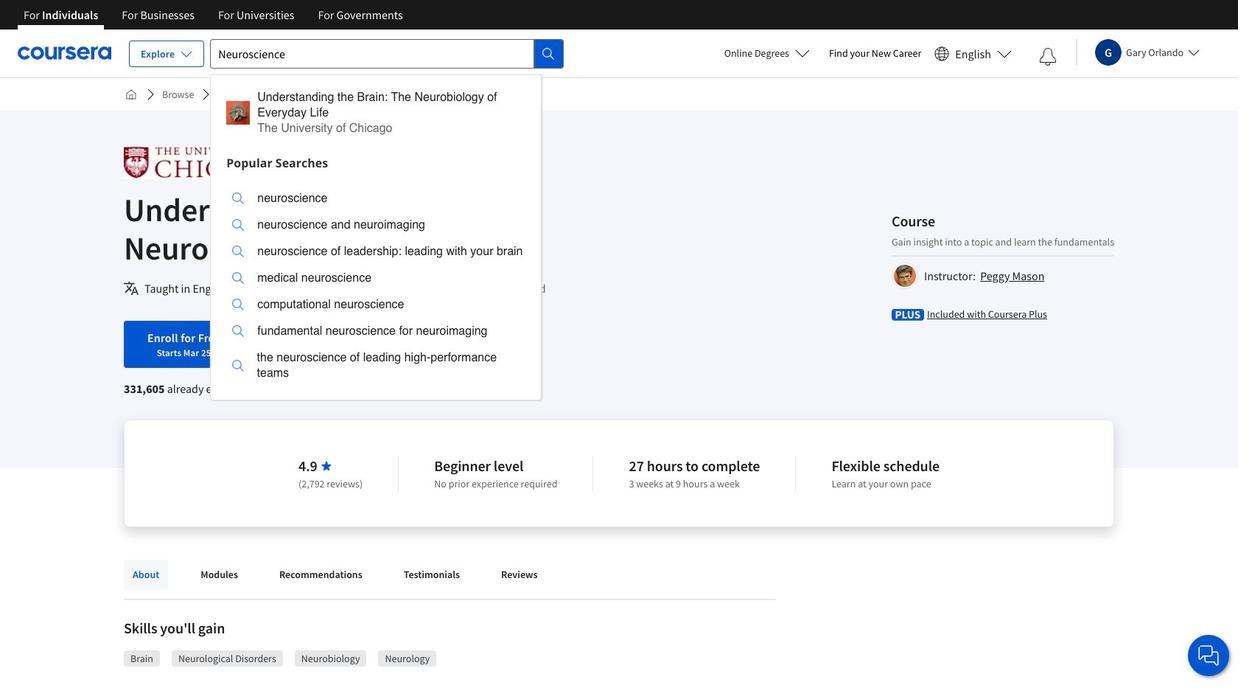 Task type: vqa. For each thing, say whether or not it's contained in the screenshot.
autocomplete results List Box
yes



Task type: locate. For each thing, give the bounding box(es) containing it.
autocomplete results list box
[[210, 74, 542, 400]]

None search field
[[210, 39, 564, 400]]

list box
[[211, 176, 541, 399]]

banner navigation
[[12, 0, 415, 29]]

home image
[[125, 88, 137, 100]]

peggy mason image
[[894, 264, 917, 286]]

suggestion image image
[[227, 101, 250, 125], [232, 192, 244, 204], [232, 219, 244, 231], [232, 246, 244, 257], [232, 272, 244, 284], [232, 299, 244, 310], [232, 325, 244, 337], [232, 359, 244, 371]]



Task type: describe. For each thing, give the bounding box(es) containing it.
coursera plus image
[[892, 309, 925, 320]]

list box inside autocomplete results list box
[[211, 176, 541, 399]]

the university of chicago image
[[124, 146, 280, 179]]

What do you want to learn? text field
[[210, 39, 535, 68]]

coursera image
[[18, 41, 111, 65]]



